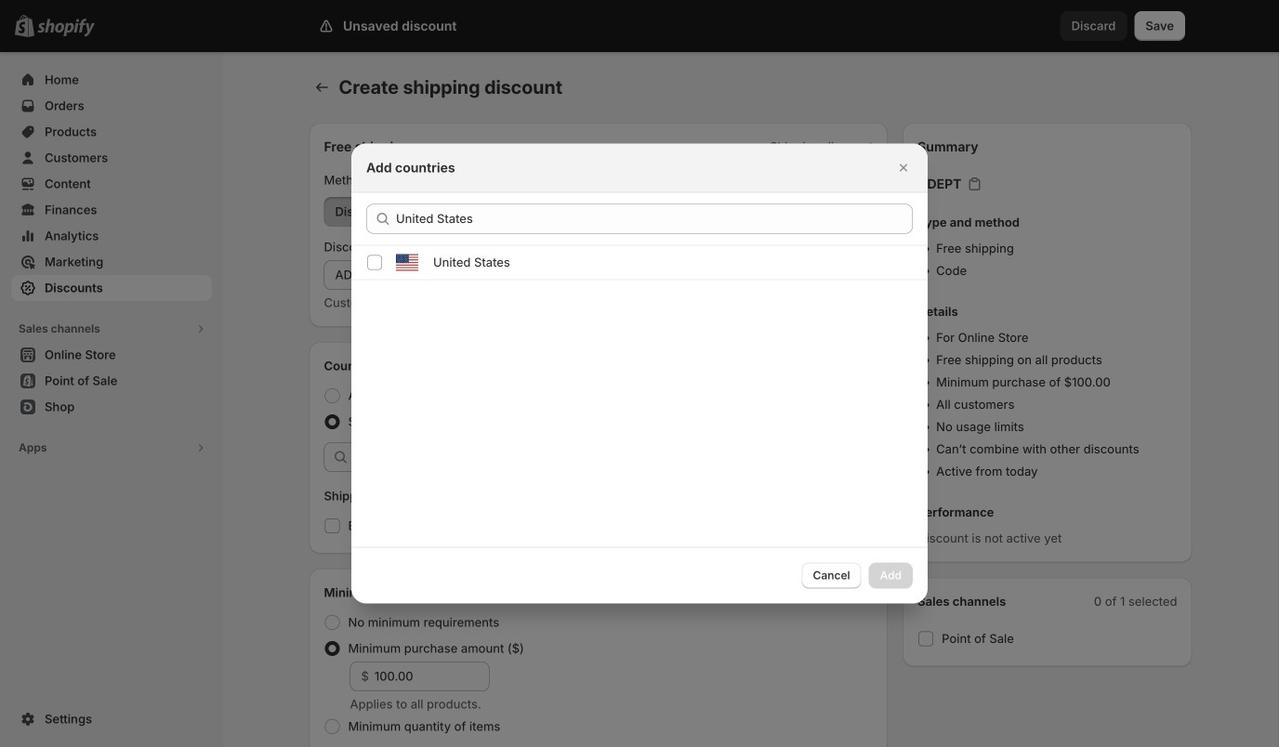 Task type: vqa. For each thing, say whether or not it's contained in the screenshot.
Product organization's Product
no



Task type: locate. For each thing, give the bounding box(es) containing it.
Search countries text field
[[396, 204, 913, 234]]

dialog
[[0, 144, 1279, 604]]



Task type: describe. For each thing, give the bounding box(es) containing it.
shopify image
[[37, 18, 95, 37]]



